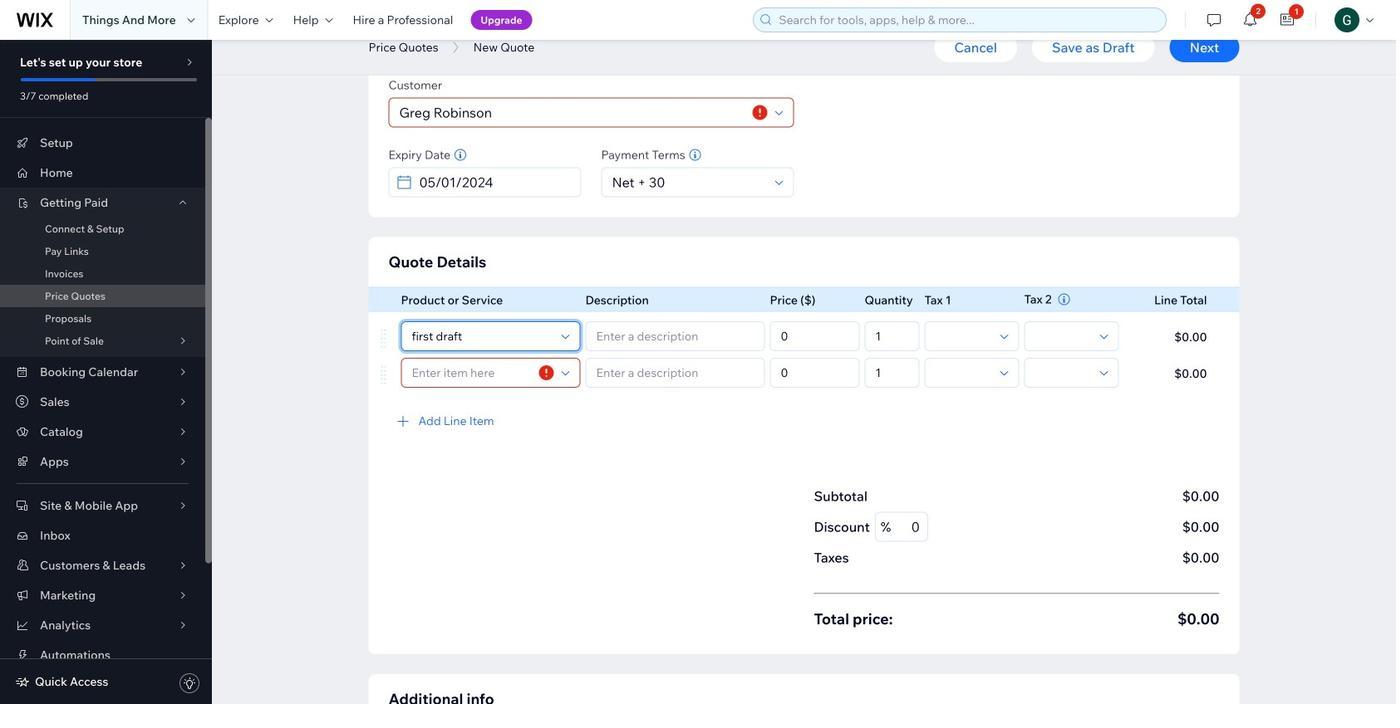 Task type: vqa. For each thing, say whether or not it's contained in the screenshot.
Search for a site... Field
no



Task type: locate. For each thing, give the bounding box(es) containing it.
2 enter item here field from the top
[[407, 359, 534, 387]]

Enter item here field
[[407, 323, 557, 351], [407, 359, 534, 387]]

sidebar element
[[0, 40, 212, 705]]

2 enter a description field from the top
[[591, 359, 759, 387]]

1 vertical spatial enter item here field
[[407, 359, 534, 387]]

None text field
[[871, 323, 914, 351], [776, 359, 854, 387], [871, 359, 914, 387], [871, 323, 914, 351], [776, 359, 854, 387], [871, 359, 914, 387]]

None text field
[[776, 323, 854, 351]]

Enter a description field
[[591, 323, 759, 351], [591, 359, 759, 387]]

1 enter a description field from the top
[[591, 323, 759, 351]]

0 vertical spatial enter a description field
[[591, 323, 759, 351]]

1 vertical spatial enter a description field
[[591, 359, 759, 387]]

enter a description field for second enter item here field from the bottom
[[591, 323, 759, 351]]

enter a description field for first enter item here field from the bottom of the page
[[591, 359, 759, 387]]

Search for tools, apps, help & more... field
[[774, 8, 1161, 32]]

Choose a contact field
[[394, 99, 748, 127]]

None number field
[[891, 513, 923, 542]]

None field
[[414, 168, 576, 197], [607, 168, 770, 197], [931, 323, 995, 351], [1030, 323, 1095, 351], [931, 359, 995, 387], [1030, 359, 1095, 387], [414, 168, 576, 197], [607, 168, 770, 197], [931, 323, 995, 351], [1030, 323, 1095, 351], [931, 359, 995, 387], [1030, 359, 1095, 387]]

0 vertical spatial enter item here field
[[407, 323, 557, 351]]

1 enter item here field from the top
[[407, 323, 557, 351]]



Task type: describe. For each thing, give the bounding box(es) containing it.
Give this quote a title, e.g., Redesign of Website. field
[[394, 29, 1214, 57]]



